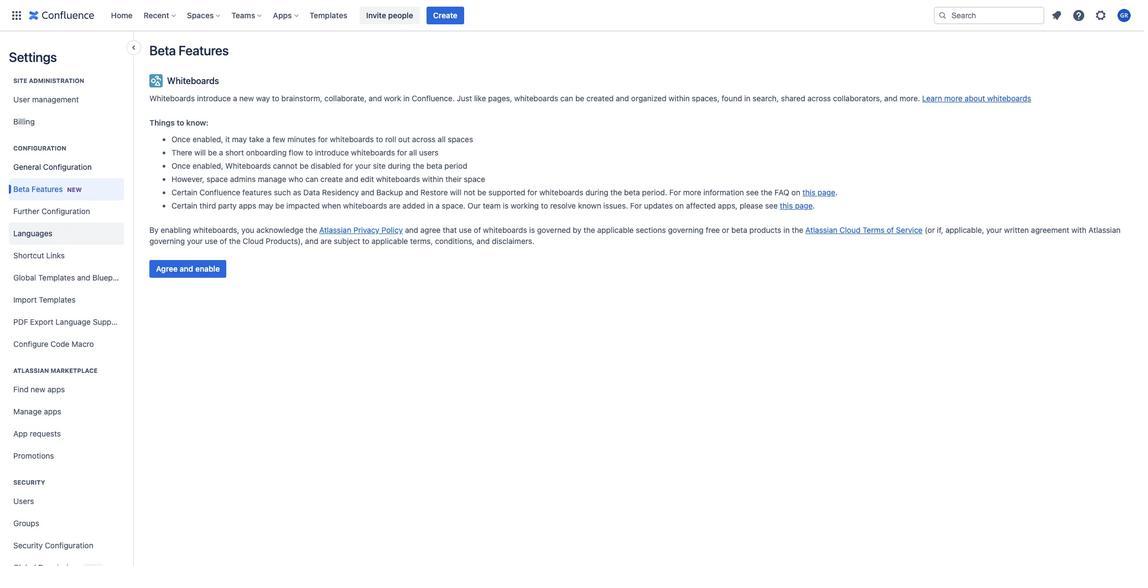 Task type: describe. For each thing, give the bounding box(es) containing it.
agree and enable button
[[149, 260, 226, 278]]

templates for global templates and blueprints
[[38, 273, 75, 282]]

0 horizontal spatial beta
[[426, 161, 442, 170]]

in right work on the left of page
[[403, 94, 410, 103]]

and up terms, at left
[[405, 225, 418, 235]]

2 horizontal spatial beta
[[731, 225, 747, 235]]

conditions,
[[435, 236, 474, 246]]

whiteboards right 'pages,'
[[514, 94, 558, 103]]

this page link for certain confluence features such as data residency and backup and restore will not be supported for whiteboards during the beta period. for more information see the faq on
[[803, 188, 836, 197]]

in right products
[[784, 225, 790, 235]]

languages link
[[9, 222, 124, 245]]

templates for import templates
[[39, 295, 76, 304]]

to inside (or if, applicable, your written agreement with atlassian governing your use of the cloud products), and are subject to applicable terms, conditions, and disclaimers.
[[362, 236, 369, 246]]

whiteboards up site on the left
[[351, 148, 395, 157]]

way
[[256, 94, 270, 103]]

by
[[573, 225, 582, 235]]

create
[[433, 10, 458, 20]]

support
[[93, 317, 122, 326]]

of inside (or if, applicable, your written agreement with atlassian governing your use of the cloud products), and are subject to applicable terms, conditions, and disclaimers.
[[220, 236, 227, 246]]

and left edit
[[345, 174, 358, 184]]

like
[[474, 94, 486, 103]]

code
[[50, 339, 69, 349]]

updates
[[644, 201, 673, 210]]

and up added
[[405, 188, 418, 197]]

whiteboards inside once enabled, it may take a few minutes for whiteboards to roll out across all spaces there will be a short onboarding flow to introduce whiteboards for all users once enabled, whiteboards cannot be disabled for your site during the beta period however, space admins manage who can create and edit whiteboards within their space certain confluence features such as data residency and backup and restore will not be supported for whiteboards during the beta period. for more information see the faq on this page . certain third party apps may be impacted when whiteboards are added in a space. our team is working to resolve known issues. for updates on affected apps, please see this page .
[[225, 161, 271, 170]]

whiteboards introduce a new way to brainstorm, collaborate, and work in confluence. just like pages, whiteboards can be created and organized within spaces, found in search, shared across collaborators, and more. learn more about whiteboards
[[149, 94, 1031, 103]]

site administration
[[13, 77, 84, 84]]

enabling
[[161, 225, 191, 235]]

to left know:
[[177, 118, 184, 127]]

find new apps link
[[9, 378, 124, 401]]

atlassian privacy policy link
[[319, 225, 403, 235]]

atlassian marketplace group
[[9, 355, 124, 470]]

be down flow
[[300, 161, 309, 170]]

notification icon image
[[1050, 9, 1063, 22]]

for up working
[[527, 188, 537, 197]]

1 enabled, from the top
[[193, 134, 223, 144]]

1 once from the top
[[172, 134, 190, 144]]

created
[[587, 94, 614, 103]]

marketplace
[[51, 367, 98, 374]]

configuration for security
[[45, 541, 93, 550]]

privacy
[[353, 225, 380, 235]]

0 vertical spatial will
[[194, 148, 206, 157]]

resolve
[[550, 201, 576, 210]]

global templates and blueprints link
[[9, 267, 129, 289]]

apps button
[[270, 6, 303, 24]]

general configuration link
[[9, 156, 124, 178]]

invite people button
[[360, 6, 420, 24]]

things
[[149, 118, 175, 127]]

brainstorm,
[[281, 94, 322, 103]]

be left short
[[208, 148, 217, 157]]

languages
[[13, 229, 52, 238]]

and right conditions,
[[477, 236, 490, 246]]

the down 'users'
[[413, 161, 424, 170]]

just
[[457, 94, 472, 103]]

faq
[[775, 188, 789, 197]]

app requests link
[[9, 423, 124, 445]]

whiteboards up privacy
[[343, 201, 387, 210]]

a left short
[[219, 148, 223, 157]]

work
[[384, 94, 401, 103]]

0 vertical spatial use
[[459, 225, 472, 235]]

for right disabled
[[343, 161, 353, 170]]

with
[[1072, 225, 1087, 235]]

shortcut links
[[13, 251, 65, 260]]

app requests
[[13, 429, 61, 438]]

security for security configuration
[[13, 541, 43, 550]]

be left created
[[575, 94, 584, 103]]

billing
[[13, 117, 35, 126]]

configuration up general
[[13, 144, 66, 152]]

you
[[241, 225, 254, 235]]

organized
[[631, 94, 667, 103]]

security configuration
[[13, 541, 93, 550]]

0 vertical spatial more
[[944, 94, 963, 103]]

applicable for sections
[[597, 225, 634, 235]]

roll
[[385, 134, 396, 144]]

templates link
[[306, 6, 351, 24]]

and inside button
[[180, 264, 193, 273]]

the up issues.
[[611, 188, 622, 197]]

the down "impacted"
[[306, 225, 317, 235]]

whiteboards up "disclaimers."
[[483, 225, 527, 235]]

be down the such
[[275, 201, 284, 210]]

user management link
[[9, 89, 124, 111]]

configure code macro link
[[9, 333, 124, 355]]

to right flow
[[306, 148, 313, 157]]

whiteboards up resolve
[[539, 188, 583, 197]]

sections
[[636, 225, 666, 235]]

period
[[444, 161, 467, 170]]

know:
[[186, 118, 209, 127]]

configuration for further
[[42, 206, 90, 216]]

1 horizontal spatial may
[[258, 201, 273, 210]]

whiteboards,
[[193, 225, 239, 235]]

1 horizontal spatial is
[[529, 225, 535, 235]]

enable
[[195, 264, 220, 273]]

is inside once enabled, it may take a few minutes for whiteboards to roll out across all spaces there will be a short onboarding flow to introduce whiteboards for all users once enabled, whiteboards cannot be disabled for your site during the beta period however, space admins manage who can create and edit whiteboards within their space certain confluence features such as data residency and backup and restore will not be supported for whiteboards during the beta period. for more information see the faq on this page . certain third party apps may be impacted when whiteboards are added in a space. our team is working to resolve known issues. for updates on affected apps, please see this page .
[[503, 201, 509, 210]]

when
[[322, 201, 341, 210]]

beta for beta features new
[[13, 184, 30, 193]]

0 vertical spatial introduce
[[197, 94, 231, 103]]

1 vertical spatial all
[[409, 148, 417, 157]]

1 vertical spatial beta
[[624, 188, 640, 197]]

use inside (or if, applicable, your written agreement with atlassian governing your use of the cloud products), and are subject to applicable terms, conditions, and disclaimers.
[[205, 236, 218, 246]]

1 horizontal spatial .
[[836, 188, 838, 197]]

it
[[225, 134, 230, 144]]

by
[[149, 225, 159, 235]]

as
[[293, 188, 301, 197]]

if,
[[937, 225, 943, 235]]

more inside once enabled, it may take a few minutes for whiteboards to roll out across all spaces there will be a short onboarding flow to introduce whiteboards for all users once enabled, whiteboards cannot be disabled for your site during the beta period however, space admins manage who can create and edit whiteboards within their space certain confluence features such as data residency and backup and restore will not be supported for whiteboards during the beta period. for more information see the faq on this page . certain third party apps may be impacted when whiteboards are added in a space. our team is working to resolve known issues. for updates on affected apps, please see this page .
[[683, 188, 701, 197]]

promotions
[[13, 451, 54, 460]]

atlassian left terms
[[806, 225, 838, 235]]

a left way
[[233, 94, 237, 103]]

0 horizontal spatial on
[[675, 201, 684, 210]]

cannot
[[273, 161, 298, 170]]

1 vertical spatial .
[[813, 201, 815, 210]]

learn
[[922, 94, 942, 103]]

search,
[[753, 94, 779, 103]]

settings icon image
[[1094, 9, 1108, 22]]

pages,
[[488, 94, 512, 103]]

manage
[[258, 174, 286, 184]]

1 horizontal spatial all
[[438, 134, 446, 144]]

disclaimers.
[[492, 236, 535, 246]]

templates inside global element
[[310, 10, 347, 20]]

apps inside once enabled, it may take a few minutes for whiteboards to roll out across all spaces there will be a short onboarding flow to introduce whiteboards for all users once enabled, whiteboards cannot be disabled for your site during the beta period however, space admins manage who can create and edit whiteboards within their space certain confluence features such as data residency and backup and restore will not be supported for whiteboards during the beta period. for more information see the faq on this page . certain third party apps may be impacted when whiteboards are added in a space. our team is working to resolve known issues. for updates on affected apps, please see this page .
[[239, 201, 256, 210]]

spaces,
[[692, 94, 720, 103]]

in right found
[[744, 94, 751, 103]]

known
[[578, 201, 601, 210]]

macro
[[72, 339, 94, 349]]

0 horizontal spatial during
[[388, 161, 411, 170]]

0 vertical spatial see
[[746, 188, 759, 197]]

to left roll
[[376, 134, 383, 144]]

user management
[[13, 95, 79, 104]]

create link
[[426, 6, 464, 24]]

1 horizontal spatial will
[[450, 188, 462, 197]]

1 horizontal spatial see
[[765, 201, 778, 210]]

whiteboards for whiteboards introduce a new way to brainstorm, collaborate, and work in confluence. just like pages, whiteboards can be created and organized within spaces, found in search, shared across collaborators, and more. learn more about whiteboards
[[149, 94, 195, 103]]

security configuration link
[[9, 534, 124, 557]]

their
[[446, 174, 462, 184]]

backup
[[376, 188, 403, 197]]

and down edit
[[361, 188, 374, 197]]

users link
[[9, 490, 124, 512]]

1 certain from the top
[[172, 188, 197, 197]]

are inside (or if, applicable, your written agreement with atlassian governing your use of the cloud products), and are subject to applicable terms, conditions, and disclaimers.
[[320, 236, 332, 246]]

beta for beta features
[[149, 43, 176, 58]]

promotions link
[[9, 445, 124, 467]]

service
[[896, 225, 923, 235]]

import templates link
[[9, 289, 124, 311]]

beta features
[[149, 43, 229, 58]]

manage apps link
[[9, 401, 124, 423]]

who
[[288, 174, 303, 184]]

users
[[13, 496, 34, 506]]

billing link
[[9, 111, 124, 133]]

2 horizontal spatial of
[[887, 225, 894, 235]]

export
[[30, 317, 53, 326]]

be right not at left top
[[477, 188, 486, 197]]

configuration for general
[[43, 162, 92, 172]]

whiteboards for whiteboards
[[167, 76, 219, 86]]

appswitcher icon image
[[10, 9, 23, 22]]

search image
[[938, 11, 947, 20]]

shortcut
[[13, 251, 44, 260]]

site
[[13, 77, 27, 84]]

new
[[67, 186, 82, 193]]

features for beta features new
[[32, 184, 63, 193]]

1 horizontal spatial within
[[669, 94, 690, 103]]

this page link for certain third party apps may be impacted when whiteboards are added in a space. our team is working to resolve known issues. for updates on affected apps, please see
[[780, 201, 813, 210]]

the inside (or if, applicable, your written agreement with atlassian governing your use of the cloud products), and are subject to applicable terms, conditions, and disclaimers.
[[229, 236, 241, 246]]

configuration group
[[9, 133, 129, 359]]

spaces
[[187, 10, 214, 20]]

help icon image
[[1072, 9, 1086, 22]]

0 vertical spatial across
[[808, 94, 831, 103]]

agree
[[420, 225, 441, 235]]

your inside once enabled, it may take a few minutes for whiteboards to roll out across all spaces there will be a short onboarding flow to introduce whiteboards for all users once enabled, whiteboards cannot be disabled for your site during the beta period however, space admins manage who can create and edit whiteboards within their space certain confluence features such as data residency and backup and restore will not be supported for whiteboards during the beta period. for more information see the faq on this page . certain third party apps may be impacted when whiteboards are added in a space. our team is working to resolve known issues. for updates on affected apps, please see this page .
[[355, 161, 371, 170]]

1 vertical spatial apps
[[47, 385, 65, 394]]

terms
[[863, 225, 885, 235]]

manage
[[13, 407, 42, 416]]

whiteboards up backup
[[376, 174, 420, 184]]

create
[[320, 174, 343, 184]]



Task type: locate. For each thing, give the bounding box(es) containing it.
1 vertical spatial will
[[450, 188, 462, 197]]

and left more.
[[884, 94, 898, 103]]

language
[[56, 317, 91, 326]]

free
[[706, 225, 720, 235]]

settings
[[9, 49, 57, 65]]

0 vertical spatial may
[[232, 134, 247, 144]]

1 horizontal spatial during
[[586, 188, 608, 197]]

whiteboards down beta features
[[167, 76, 219, 86]]

within inside once enabled, it may take a few minutes for whiteboards to roll out across all spaces there will be a short onboarding flow to introduce whiteboards for all users once enabled, whiteboards cannot be disabled for your site during the beta period however, space admins manage who can create and edit whiteboards within their space certain confluence features such as data residency and backup and restore will not be supported for whiteboards during the beta period. for more information see the faq on this page . certain third party apps may be impacted when whiteboards are added in a space. our team is working to resolve known issues. for updates on affected apps, please see this page .
[[422, 174, 443, 184]]

to down privacy
[[362, 236, 369, 246]]

templates down links
[[38, 273, 75, 282]]

teams button
[[228, 6, 266, 24]]

0 horizontal spatial across
[[412, 134, 436, 144]]

pdf export language support link
[[9, 311, 124, 333]]

0 vertical spatial apps
[[239, 201, 256, 210]]

features for beta features
[[179, 43, 229, 58]]

1 vertical spatial your
[[986, 225, 1002, 235]]

0 vertical spatial cloud
[[840, 225, 861, 235]]

0 horizontal spatial is
[[503, 201, 509, 210]]

cloud inside (or if, applicable, your written agreement with atlassian governing your use of the cloud products), and are subject to applicable terms, conditions, and disclaimers.
[[243, 236, 264, 246]]

administration
[[29, 77, 84, 84]]

0 horizontal spatial governing
[[149, 236, 185, 246]]

new inside atlassian marketplace group
[[31, 385, 45, 394]]

agree
[[156, 264, 178, 273]]

apps
[[239, 201, 256, 210], [47, 385, 65, 394], [44, 407, 61, 416]]

space up not at left top
[[464, 174, 485, 184]]

may right it
[[232, 134, 247, 144]]

0 horizontal spatial features
[[32, 184, 63, 193]]

whiteboards right about
[[987, 94, 1031, 103]]

1 vertical spatial once
[[172, 161, 190, 170]]

on right the 'faq'
[[792, 188, 800, 197]]

this page link down the 'faq'
[[780, 201, 813, 210]]

this right the 'faq'
[[803, 188, 816, 197]]

2 horizontal spatial your
[[986, 225, 1002, 235]]

1 horizontal spatial this
[[803, 188, 816, 197]]

will right the there
[[194, 148, 206, 157]]

apps
[[273, 10, 292, 20]]

1 security from the top
[[13, 479, 45, 486]]

applicable down issues.
[[597, 225, 634, 235]]

whiteboards up things to know:
[[149, 94, 195, 103]]

the right by
[[584, 225, 595, 235]]

1 vertical spatial templates
[[38, 273, 75, 282]]

of down the our
[[474, 225, 481, 235]]

1 horizontal spatial beta
[[149, 43, 176, 58]]

features
[[242, 188, 272, 197]]

page right the 'faq'
[[818, 188, 836, 197]]

(or if, applicable, your written agreement with atlassian governing your use of the cloud products), and are subject to applicable terms, conditions, and disclaimers.
[[149, 225, 1121, 246]]

to left resolve
[[541, 201, 548, 210]]

and right products),
[[305, 236, 318, 246]]

whiteboards
[[514, 94, 558, 103], [987, 94, 1031, 103], [330, 134, 374, 144], [351, 148, 395, 157], [376, 174, 420, 184], [539, 188, 583, 197], [343, 201, 387, 210], [483, 225, 527, 235]]

page
[[818, 188, 836, 197], [795, 201, 813, 210]]

0 vertical spatial beta
[[149, 43, 176, 58]]

introduce up disabled
[[315, 148, 349, 157]]

1 horizontal spatial cloud
[[840, 225, 861, 235]]

0 horizontal spatial for
[[630, 201, 642, 210]]

Search field
[[934, 6, 1045, 24]]

are
[[389, 201, 401, 210], [320, 236, 332, 246]]

home link
[[108, 6, 136, 24]]

can inside once enabled, it may take a few minutes for whiteboards to roll out across all spaces there will be a short onboarding flow to introduce whiteboards for all users once enabled, whiteboards cannot be disabled for your site during the beta period however, space admins manage who can create and edit whiteboards within their space certain confluence features such as data residency and backup and restore will not be supported for whiteboards during the beta period. for more information see the faq on this page . certain third party apps may be impacted when whiteboards are added in a space. our team is working to resolve known issues. for updates on affected apps, please see this page .
[[305, 174, 318, 184]]

banner containing home
[[0, 0, 1144, 31]]

1 vertical spatial features
[[32, 184, 63, 193]]

confluence image
[[29, 9, 94, 22], [29, 9, 94, 22]]

governing inside (or if, applicable, your written agreement with atlassian governing your use of the cloud products), and are subject to applicable terms, conditions, and disclaimers.
[[149, 236, 185, 246]]

1 horizontal spatial page
[[818, 188, 836, 197]]

products
[[750, 225, 781, 235]]

applicable
[[597, 225, 634, 235], [372, 236, 408, 246]]

security for security
[[13, 479, 45, 486]]

information
[[704, 188, 744, 197]]

on right updates
[[675, 201, 684, 210]]

0 vertical spatial beta
[[426, 161, 442, 170]]

1 horizontal spatial of
[[474, 225, 481, 235]]

space up confluence
[[207, 174, 228, 184]]

and right created
[[616, 94, 629, 103]]

1 vertical spatial beta
[[13, 184, 30, 193]]

is down supported
[[503, 201, 509, 210]]

confluence
[[200, 188, 240, 197]]

and inside configuration group
[[77, 273, 90, 282]]

0 vertical spatial is
[[503, 201, 509, 210]]

1 horizontal spatial features
[[179, 43, 229, 58]]

1 vertical spatial applicable
[[372, 236, 408, 246]]

shared
[[781, 94, 805, 103]]

0 horizontal spatial your
[[187, 236, 203, 246]]

once down the there
[[172, 161, 190, 170]]

2 vertical spatial apps
[[44, 407, 61, 416]]

policy
[[382, 225, 403, 235]]

1 horizontal spatial more
[[944, 94, 963, 103]]

app
[[13, 429, 28, 438]]

beta down 'users'
[[426, 161, 442, 170]]

0 horizontal spatial may
[[232, 134, 247, 144]]

apps down features
[[239, 201, 256, 210]]

issues.
[[603, 201, 628, 210]]

1 space from the left
[[207, 174, 228, 184]]

people
[[388, 10, 413, 20]]

or
[[722, 225, 729, 235]]

global templates and blueprints
[[13, 273, 129, 282]]

not
[[464, 188, 475, 197]]

manage apps
[[13, 407, 61, 416]]

your
[[355, 161, 371, 170], [986, 225, 1002, 235], [187, 236, 203, 246]]

that
[[443, 225, 457, 235]]

for down out on the left
[[397, 148, 407, 157]]

1 vertical spatial certain
[[172, 201, 197, 210]]

invite
[[366, 10, 386, 20]]

0 horizontal spatial page
[[795, 201, 813, 210]]

atlassian inside group
[[13, 367, 49, 374]]

introduce inside once enabled, it may take a few minutes for whiteboards to roll out across all spaces there will be a short onboarding flow to introduce whiteboards for all users once enabled, whiteboards cannot be disabled for your site during the beta period however, space admins manage who can create and edit whiteboards within their space certain confluence features such as data residency and backup and restore will not be supported for whiteboards during the beta period. for more information see the faq on this page . certain third party apps may be impacted when whiteboards are added in a space. our team is working to resolve known issues. for updates on affected apps, please see this page .
[[315, 148, 349, 157]]

0 horizontal spatial introduce
[[197, 94, 231, 103]]

2 vertical spatial whiteboards
[[225, 161, 271, 170]]

to right way
[[272, 94, 279, 103]]

0 vertical spatial this page link
[[803, 188, 836, 197]]

will up space.
[[450, 188, 462, 197]]

1 vertical spatial this page link
[[780, 201, 813, 210]]

may
[[232, 134, 247, 144], [258, 201, 273, 210]]

1 vertical spatial are
[[320, 236, 332, 246]]

configuration up languages link
[[42, 206, 90, 216]]

0 horizontal spatial are
[[320, 236, 332, 246]]

security up the users
[[13, 479, 45, 486]]

1 vertical spatial whiteboards
[[149, 94, 195, 103]]

for right issues.
[[630, 201, 642, 210]]

a left few
[[266, 134, 270, 144]]

the right products
[[792, 225, 803, 235]]

written
[[1004, 225, 1029, 235]]

0 vertical spatial this
[[803, 188, 816, 197]]

templates right apps popup button
[[310, 10, 347, 20]]

global element
[[7, 0, 932, 31]]

atlassian cloud terms of service link
[[806, 225, 923, 235]]

edit
[[360, 174, 374, 184]]

collaborate,
[[324, 94, 367, 103]]

during right site on the left
[[388, 161, 411, 170]]

affected
[[686, 201, 716, 210]]

atlassian marketplace
[[13, 367, 98, 374]]

governing down "enabling"
[[149, 236, 185, 246]]

configuration down groups link on the bottom
[[45, 541, 93, 550]]

new right "find"
[[31, 385, 45, 394]]

enabled, up however, on the top left
[[193, 161, 223, 170]]

configuration inside security group
[[45, 541, 93, 550]]

applicable inside (or if, applicable, your written agreement with atlassian governing your use of the cloud products), and are subject to applicable terms, conditions, and disclaimers.
[[372, 236, 408, 246]]

period.
[[642, 188, 667, 197]]

1 vertical spatial this
[[780, 201, 793, 210]]

1 vertical spatial is
[[529, 225, 535, 235]]

the left the 'faq'
[[761, 188, 773, 197]]

2 space from the left
[[464, 174, 485, 184]]

see down the 'faq'
[[765, 201, 778, 210]]

0 horizontal spatial this
[[780, 201, 793, 210]]

0 vertical spatial governing
[[668, 225, 704, 235]]

1 vertical spatial more
[[683, 188, 701, 197]]

pdf export language support
[[13, 317, 122, 326]]

1 vertical spatial within
[[422, 174, 443, 184]]

confluence.
[[412, 94, 455, 103]]

whiteboards up disabled
[[330, 134, 374, 144]]

user
[[13, 95, 30, 104]]

0 horizontal spatial applicable
[[372, 236, 408, 246]]

apps up requests
[[44, 407, 61, 416]]

cloud
[[840, 225, 861, 235], [243, 236, 264, 246]]

0 horizontal spatial can
[[305, 174, 318, 184]]

and left work on the left of page
[[369, 94, 382, 103]]

features down general configuration
[[32, 184, 63, 193]]

0 vertical spatial applicable
[[597, 225, 634, 235]]

0 horizontal spatial new
[[31, 385, 45, 394]]

will
[[194, 148, 206, 157], [450, 188, 462, 197]]

0 horizontal spatial beta
[[13, 184, 30, 193]]

the
[[413, 161, 424, 170], [611, 188, 622, 197], [761, 188, 773, 197], [306, 225, 317, 235], [584, 225, 595, 235], [792, 225, 803, 235], [229, 236, 241, 246]]

of right terms
[[887, 225, 894, 235]]

introduce up know:
[[197, 94, 231, 103]]

0 vertical spatial whiteboards
[[167, 76, 219, 86]]

0 vertical spatial within
[[669, 94, 690, 103]]

spaces
[[448, 134, 473, 144]]

1 horizontal spatial use
[[459, 225, 472, 235]]

a down restore
[[436, 201, 440, 210]]

atlassian
[[319, 225, 351, 235], [806, 225, 838, 235], [1089, 225, 1121, 235], [13, 367, 49, 374]]

of
[[474, 225, 481, 235], [887, 225, 894, 235], [220, 236, 227, 246]]

this page link right the 'faq'
[[803, 188, 836, 197]]

0 horizontal spatial cloud
[[243, 236, 264, 246]]

added
[[403, 201, 425, 210]]

2 certain from the top
[[172, 201, 197, 210]]

0 vertical spatial on
[[792, 188, 800, 197]]

1 horizontal spatial new
[[239, 94, 254, 103]]

1 vertical spatial may
[[258, 201, 273, 210]]

terms,
[[410, 236, 433, 246]]

agree and enable
[[156, 264, 220, 273]]

0 horizontal spatial will
[[194, 148, 206, 157]]

use down whiteboards,
[[205, 236, 218, 246]]

0 vertical spatial your
[[355, 161, 371, 170]]

this down the 'faq'
[[780, 201, 793, 210]]

apps down atlassian marketplace
[[47, 385, 65, 394]]

in inside once enabled, it may take a few minutes for whiteboards to roll out across all spaces there will be a short onboarding flow to introduce whiteboards for all users once enabled, whiteboards cannot be disabled for your site during the beta period however, space admins manage who can create and edit whiteboards within their space certain confluence features such as data residency and backup and restore will not be supported for whiteboards during the beta period. for more information see the faq on this page . certain third party apps may be impacted when whiteboards are added in a space. our team is working to resolve known issues. for updates on affected apps, please see this page .
[[427, 201, 434, 210]]

beta down the recent dropdown button
[[149, 43, 176, 58]]

0 vertical spatial for
[[669, 188, 681, 197]]

supported
[[489, 188, 525, 197]]

your down "enabling"
[[187, 236, 203, 246]]

1 vertical spatial page
[[795, 201, 813, 210]]

whiteboards up admins
[[225, 161, 271, 170]]

0 vertical spatial certain
[[172, 188, 197, 197]]

1 horizontal spatial governing
[[668, 225, 704, 235]]

disabled
[[311, 161, 341, 170]]

1 vertical spatial can
[[305, 174, 318, 184]]

banner
[[0, 0, 1144, 31]]

beta inside configuration group
[[13, 184, 30, 193]]

governing left 'free'
[[668, 225, 704, 235]]

governing
[[668, 225, 704, 235], [149, 236, 185, 246]]

beta up issues.
[[624, 188, 640, 197]]

1 vertical spatial governing
[[149, 236, 185, 246]]

more right learn at right top
[[944, 94, 963, 103]]

1 vertical spatial new
[[31, 385, 45, 394]]

for right period.
[[669, 188, 681, 197]]

once enabled, it may take a few minutes for whiteboards to roll out across all spaces there will be a short onboarding flow to introduce whiteboards for all users once enabled, whiteboards cannot be disabled for your site during the beta period however, space admins manage who can create and edit whiteboards within their space certain confluence features such as data residency and backup and restore will not be supported for whiteboards during the beta period. for more information see the faq on this page . certain third party apps may be impacted when whiteboards are added in a space. our team is working to resolve known issues. for updates on affected apps, please see this page .
[[172, 134, 838, 210]]

governed
[[537, 225, 571, 235]]

1 vertical spatial security
[[13, 541, 43, 550]]

features down spaces popup button
[[179, 43, 229, 58]]

for right minutes
[[318, 134, 328, 144]]

1 vertical spatial for
[[630, 201, 642, 210]]

can left created
[[560, 94, 573, 103]]

things to know:
[[149, 118, 209, 127]]

your left written
[[986, 225, 1002, 235]]

there
[[172, 148, 192, 157]]

1 horizontal spatial applicable
[[597, 225, 634, 235]]

0 vertical spatial are
[[389, 201, 401, 210]]

across inside once enabled, it may take a few minutes for whiteboards to roll out across all spaces there will be a short onboarding flow to introduce whiteboards for all users once enabled, whiteboards cannot be disabled for your site during the beta period however, space admins manage who can create and edit whiteboards within their space certain confluence features such as data residency and backup and restore will not be supported for whiteboards during the beta period. for more information see the faq on this page . certain third party apps may be impacted when whiteboards are added in a space. our team is working to resolve known issues. for updates on affected apps, please see this page .
[[412, 134, 436, 144]]

for
[[318, 134, 328, 144], [397, 148, 407, 157], [343, 161, 353, 170], [527, 188, 537, 197]]

within up restore
[[422, 174, 443, 184]]

groups
[[13, 518, 39, 528]]

1 vertical spatial introduce
[[315, 148, 349, 157]]

0 vertical spatial during
[[388, 161, 411, 170]]

0 horizontal spatial .
[[813, 201, 815, 210]]

configuration
[[13, 144, 66, 152], [43, 162, 92, 172], [42, 206, 90, 216], [45, 541, 93, 550]]

1 horizontal spatial can
[[560, 94, 573, 103]]

atlassian up 'subject'
[[319, 225, 351, 235]]

agreement
[[1031, 225, 1070, 235]]

your profile and preferences image
[[1118, 9, 1131, 22]]

beta right or
[[731, 225, 747, 235]]

cloud down you
[[243, 236, 264, 246]]

0 vertical spatial can
[[560, 94, 573, 103]]

cloud left terms
[[840, 225, 861, 235]]

2 vertical spatial your
[[187, 236, 203, 246]]

atlassian inside (or if, applicable, your written agreement with atlassian governing your use of the cloud products), and are subject to applicable terms, conditions, and disclaimers.
[[1089, 225, 1121, 235]]

2 enabled, from the top
[[193, 161, 223, 170]]

2 vertical spatial beta
[[731, 225, 747, 235]]

third
[[200, 201, 216, 210]]

1 vertical spatial across
[[412, 134, 436, 144]]

site administration group
[[9, 65, 124, 136]]

0 horizontal spatial use
[[205, 236, 218, 246]]

1 vertical spatial cloud
[[243, 236, 264, 246]]

1 vertical spatial use
[[205, 236, 218, 246]]

are inside once enabled, it may take a few minutes for whiteboards to roll out across all spaces there will be a short onboarding flow to introduce whiteboards for all users once enabled, whiteboards cannot be disabled for your site during the beta period however, space admins manage who can create and edit whiteboards within their space certain confluence features such as data residency and backup and restore will not be supported for whiteboards during the beta period. for more information see the faq on this page . certain third party apps may be impacted when whiteboards are added in a space. our team is working to resolve known issues. for updates on affected apps, please see this page .
[[389, 201, 401, 210]]

please
[[740, 201, 763, 210]]

admins
[[230, 174, 256, 184]]

and right agree
[[180, 264, 193, 273]]

2 once from the top
[[172, 161, 190, 170]]

1 horizontal spatial for
[[669, 188, 681, 197]]

atlassian up find new apps
[[13, 367, 49, 374]]

security group
[[9, 467, 124, 566]]

groups link
[[9, 512, 124, 534]]

home
[[111, 10, 133, 20]]

about
[[965, 94, 985, 103]]

2 security from the top
[[13, 541, 43, 550]]

beta down general
[[13, 184, 30, 193]]

certain left third
[[172, 201, 197, 210]]

0 vertical spatial once
[[172, 134, 190, 144]]

working
[[511, 201, 539, 210]]

are left 'subject'
[[320, 236, 332, 246]]

(or
[[925, 225, 935, 235]]

are down backup
[[389, 201, 401, 210]]

is left 'governed'
[[529, 225, 535, 235]]

0 vertical spatial features
[[179, 43, 229, 58]]

data
[[303, 188, 320, 197]]

further
[[13, 206, 39, 216]]

can up data
[[305, 174, 318, 184]]

1 vertical spatial see
[[765, 201, 778, 210]]

whiteboards
[[167, 76, 219, 86], [149, 94, 195, 103], [225, 161, 271, 170]]

applicable down policy
[[372, 236, 408, 246]]

2 vertical spatial templates
[[39, 295, 76, 304]]

0 vertical spatial security
[[13, 479, 45, 486]]

acknowledge
[[256, 225, 304, 235]]

0 vertical spatial all
[[438, 134, 446, 144]]

applicable for terms,
[[372, 236, 408, 246]]

security
[[13, 479, 45, 486], [13, 541, 43, 550]]

find new apps
[[13, 385, 65, 394]]

features inside configuration group
[[32, 184, 63, 193]]



Task type: vqa. For each thing, say whether or not it's contained in the screenshot.
Discussion topics
no



